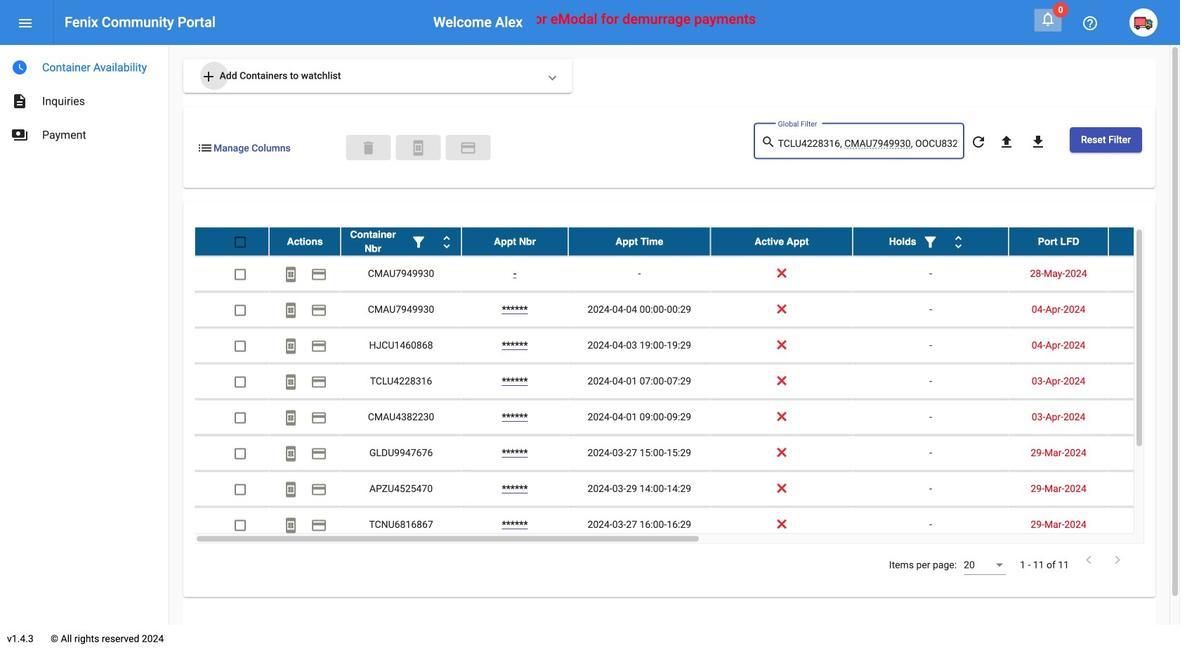 Task type: vqa. For each thing, say whether or not it's contained in the screenshot.
fifth cell from the bottom of the page
yes



Task type: locate. For each thing, give the bounding box(es) containing it.
1 column header from the left
[[269, 227, 341, 256]]

3 cell from the top
[[1109, 328, 1181, 363]]

no color image inside column header
[[439, 234, 455, 251]]

5 row from the top
[[195, 364, 1181, 400]]

7 column header from the left
[[1009, 227, 1109, 256]]

6 cell from the top
[[1109, 436, 1181, 471]]

column header
[[269, 227, 341, 256], [341, 227, 462, 256], [462, 227, 569, 256], [569, 227, 711, 256], [711, 227, 853, 256], [853, 227, 1009, 256], [1009, 227, 1109, 256], [1109, 227, 1181, 256]]

5 cell from the top
[[1109, 400, 1181, 435]]

grid
[[195, 227, 1181, 544]]

2 cell from the top
[[1109, 292, 1181, 327]]

row
[[195, 227, 1181, 256], [195, 256, 1181, 292], [195, 292, 1181, 328], [195, 328, 1181, 364], [195, 364, 1181, 400], [195, 400, 1181, 436], [195, 436, 1181, 471], [195, 471, 1181, 507], [195, 507, 1181, 543]]

5 column header from the left
[[711, 227, 853, 256]]

9 row from the top
[[195, 507, 1181, 543]]

cell for 8th row from the bottom of the page
[[1109, 256, 1181, 291]]

8 cell from the top
[[1109, 507, 1181, 542]]

no color image
[[1040, 11, 1057, 27], [1083, 15, 1099, 31], [11, 127, 28, 143], [1030, 133, 1047, 150], [410, 140, 427, 156], [439, 234, 455, 251], [283, 266, 299, 283], [311, 266, 328, 283], [283, 338, 299, 355], [283, 374, 299, 390], [311, 374, 328, 390], [311, 517, 328, 534], [1081, 551, 1098, 568], [1110, 551, 1127, 568]]

4 column header from the left
[[569, 227, 711, 256]]

navigation
[[0, 45, 169, 152]]

1 cell from the top
[[1109, 256, 1181, 291]]

cell for seventh row from the bottom
[[1109, 292, 1181, 327]]

3 column header from the left
[[462, 227, 569, 256]]

8 row from the top
[[195, 471, 1181, 507]]

cell for sixth row from the bottom
[[1109, 328, 1181, 363]]

4 cell from the top
[[1109, 364, 1181, 399]]

6 column header from the left
[[853, 227, 1009, 256]]

7 cell from the top
[[1109, 471, 1181, 507]]

2 row from the top
[[195, 256, 1181, 292]]

8 column header from the left
[[1109, 227, 1181, 256]]

cell
[[1109, 256, 1181, 291], [1109, 292, 1181, 327], [1109, 328, 1181, 363], [1109, 364, 1181, 399], [1109, 400, 1181, 435], [1109, 436, 1181, 471], [1109, 471, 1181, 507], [1109, 507, 1181, 542]]

no color image
[[17, 15, 34, 31], [11, 59, 28, 76], [200, 68, 217, 85], [11, 93, 28, 110], [971, 133, 988, 150], [999, 133, 1016, 150], [762, 134, 778, 151], [197, 140, 214, 156], [460, 140, 477, 156], [411, 234, 427, 251], [923, 234, 939, 251], [951, 234, 968, 251], [283, 302, 299, 319], [311, 302, 328, 319], [311, 338, 328, 355], [283, 409, 299, 426], [311, 409, 328, 426], [283, 445, 299, 462], [311, 445, 328, 462], [283, 481, 299, 498], [311, 481, 328, 498], [283, 517, 299, 534]]



Task type: describe. For each thing, give the bounding box(es) containing it.
6 row from the top
[[195, 400, 1181, 436]]

Global Watchlist Filter field
[[778, 138, 958, 149]]

4 row from the top
[[195, 328, 1181, 364]]

cell for 1st row from the bottom of the page
[[1109, 507, 1181, 542]]

7 row from the top
[[195, 436, 1181, 471]]

cell for 8th row
[[1109, 471, 1181, 507]]

2 column header from the left
[[341, 227, 462, 256]]

3 row from the top
[[195, 292, 1181, 328]]

1 row from the top
[[195, 227, 1181, 256]]

cell for fifth row from the bottom of the page
[[1109, 364, 1181, 399]]

cell for 3rd row from the bottom
[[1109, 436, 1181, 471]]

cell for 6th row from the top
[[1109, 400, 1181, 435]]

delete image
[[360, 140, 377, 156]]



